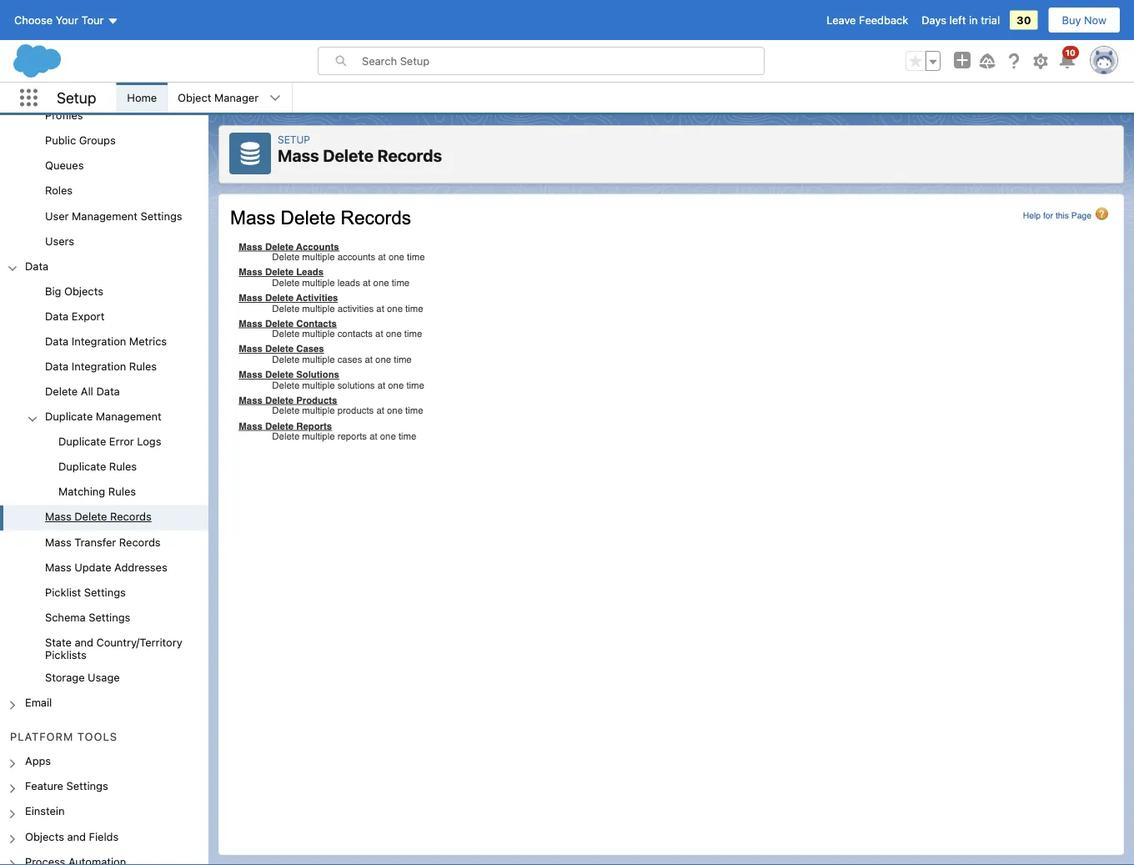 Task type: describe. For each thing, give the bounding box(es) containing it.
queues
[[45, 159, 84, 172]]

data right all
[[96, 385, 120, 398]]

state and country/territory picklists
[[45, 636, 182, 661]]

schema settings
[[45, 611, 130, 623]]

10
[[1066, 48, 1077, 57]]

rules for matching rules
[[108, 485, 136, 498]]

roles link
[[45, 184, 73, 199]]

in
[[970, 14, 979, 26]]

platform tools
[[10, 730, 118, 743]]

profiles
[[45, 109, 83, 121]]

storage usage
[[45, 671, 120, 684]]

public
[[45, 134, 76, 147]]

buy now
[[1063, 14, 1107, 26]]

data integration metrics link
[[45, 335, 167, 350]]

choose
[[14, 14, 53, 26]]

data tree item
[[0, 254, 209, 691]]

object manager link
[[168, 83, 269, 113]]

management for user
[[72, 209, 138, 222]]

delete all data
[[45, 385, 120, 398]]

mass delete records tree item
[[0, 506, 209, 531]]

choose your tour button
[[13, 7, 120, 33]]

days left in trial
[[922, 14, 1001, 26]]

delete all data link
[[45, 385, 120, 400]]

feedback
[[860, 14, 909, 26]]

mass for mass update addresses
[[45, 561, 72, 573]]

and for objects
[[67, 830, 86, 843]]

records for mass delete records
[[110, 511, 152, 523]]

home
[[127, 91, 157, 104]]

data integration rules
[[45, 360, 157, 372]]

mass delete records link
[[45, 511, 152, 526]]

data for data integration rules
[[45, 360, 69, 372]]

object
[[178, 91, 212, 104]]

fields
[[89, 830, 119, 843]]

feature settings
[[25, 780, 108, 792]]

users link
[[45, 234, 74, 249]]

all
[[81, 385, 93, 398]]

buy now button
[[1049, 7, 1122, 33]]

user management settings link
[[45, 209, 182, 224]]

data integration metrics
[[45, 335, 167, 347]]

big objects
[[45, 285, 103, 297]]

groups
[[79, 134, 116, 147]]

your
[[56, 14, 78, 26]]

leave
[[827, 14, 857, 26]]

mass for mass delete records
[[45, 511, 72, 523]]

feature settings link
[[25, 780, 108, 795]]

platform
[[10, 730, 74, 743]]

group containing duplicate error logs
[[0, 430, 209, 506]]

storage
[[45, 671, 85, 684]]

integration for rules
[[72, 360, 126, 372]]

data for data export
[[45, 310, 69, 322]]

manager
[[214, 91, 259, 104]]

buy
[[1063, 14, 1082, 26]]

einstein
[[25, 805, 65, 818]]

delete inside tree item
[[75, 511, 107, 523]]

settings for picklist settings
[[84, 586, 126, 598]]

big objects link
[[45, 285, 103, 300]]

data integration rules link
[[45, 360, 157, 375]]

mass transfer records
[[45, 536, 161, 548]]

mass delete records
[[45, 511, 152, 523]]

settings for schema settings
[[89, 611, 130, 623]]

mass update addresses link
[[45, 561, 168, 576]]

export
[[72, 310, 105, 322]]

mass inside setup mass delete records
[[278, 146, 319, 165]]

mass transfer records link
[[45, 536, 161, 551]]

big
[[45, 285, 61, 297]]

picklists
[[45, 649, 87, 661]]

setup link
[[278, 134, 310, 145]]

rules for duplicate rules
[[109, 460, 137, 473]]

duplicate for duplicate management
[[45, 410, 93, 423]]

left
[[950, 14, 967, 26]]

objects and fields
[[25, 830, 119, 843]]

setup mass delete records
[[278, 134, 442, 165]]

duplicate rules link
[[58, 460, 137, 475]]

transfer
[[75, 536, 116, 548]]

data for data integration metrics
[[45, 335, 69, 347]]

email
[[25, 696, 52, 709]]

0 vertical spatial rules
[[129, 360, 157, 372]]

Search Setup text field
[[362, 48, 764, 74]]



Task type: locate. For each thing, give the bounding box(es) containing it.
mass down matching
[[45, 511, 72, 523]]

records inside setup mass delete records
[[378, 146, 442, 165]]

0 vertical spatial integration
[[72, 335, 126, 347]]

0 horizontal spatial setup
[[57, 89, 96, 107]]

now
[[1085, 14, 1107, 26]]

rules
[[129, 360, 157, 372], [109, 460, 137, 473], [108, 485, 136, 498]]

country/territory
[[96, 636, 182, 649]]

2 integration from the top
[[72, 360, 126, 372]]

settings
[[141, 209, 182, 222], [84, 586, 126, 598], [89, 611, 130, 623], [66, 780, 108, 792]]

users
[[45, 234, 74, 247]]

rules down error
[[109, 460, 137, 473]]

data link
[[25, 260, 49, 275]]

data export
[[45, 310, 105, 322]]

0 vertical spatial management
[[72, 209, 138, 222]]

duplicate management
[[45, 410, 162, 423]]

object manager
[[178, 91, 259, 104]]

email link
[[25, 696, 52, 711]]

addresses
[[114, 561, 168, 573]]

records
[[378, 146, 442, 165], [110, 511, 152, 523], [119, 536, 161, 548]]

30
[[1017, 14, 1032, 26]]

setup for setup
[[57, 89, 96, 107]]

choose your tour
[[14, 14, 104, 26]]

2 vertical spatial delete
[[75, 511, 107, 523]]

objects inside group
[[64, 285, 103, 297]]

2 vertical spatial records
[[119, 536, 161, 548]]

leave feedback
[[827, 14, 909, 26]]

feature
[[25, 780, 63, 792]]

tools
[[77, 730, 118, 743]]

mass inside mass delete records link
[[45, 511, 72, 523]]

einstein link
[[25, 805, 65, 820]]

settings for feature settings
[[66, 780, 108, 792]]

picklist settings link
[[45, 586, 126, 601]]

data down data export link
[[45, 335, 69, 347]]

management inside tree item
[[96, 410, 162, 423]]

duplicate rules
[[58, 460, 137, 473]]

matching rules link
[[58, 485, 136, 501]]

profiles link
[[45, 109, 83, 124]]

schema
[[45, 611, 86, 623]]

objects and fields link
[[25, 830, 119, 845]]

1 horizontal spatial setup
[[278, 134, 310, 145]]

rules up mass delete records tree item at bottom left
[[108, 485, 136, 498]]

state
[[45, 636, 72, 649]]

duplicate up duplicate rules
[[58, 435, 106, 448]]

0 vertical spatial setup
[[57, 89, 96, 107]]

management for duplicate
[[96, 410, 162, 423]]

group containing big objects
[[0, 280, 209, 691]]

picklist settings
[[45, 586, 126, 598]]

management
[[72, 209, 138, 222], [96, 410, 162, 423]]

duplicate down delete all data link
[[45, 410, 93, 423]]

0 vertical spatial records
[[378, 146, 442, 165]]

state and country/territory picklists link
[[45, 636, 209, 661]]

1 vertical spatial duplicate
[[58, 435, 106, 448]]

schema settings link
[[45, 611, 130, 626]]

mass for mass transfer records
[[45, 536, 72, 548]]

integration down data integration metrics link
[[72, 360, 126, 372]]

and down schema settings link
[[75, 636, 93, 649]]

data
[[25, 260, 49, 272], [45, 310, 69, 322], [45, 335, 69, 347], [45, 360, 69, 372], [96, 385, 120, 398]]

rules down 'metrics'
[[129, 360, 157, 372]]

metrics
[[129, 335, 167, 347]]

duplicate management link
[[45, 410, 162, 425]]

picklist
[[45, 586, 81, 598]]

days
[[922, 14, 947, 26]]

0 vertical spatial duplicate
[[45, 410, 93, 423]]

duplicate
[[45, 410, 93, 423], [58, 435, 106, 448], [58, 460, 106, 473]]

setup
[[57, 89, 96, 107], [278, 134, 310, 145]]

duplicate error logs
[[58, 435, 161, 448]]

mass down setup link
[[278, 146, 319, 165]]

1 vertical spatial objects
[[25, 830, 64, 843]]

setup inside setup mass delete records
[[278, 134, 310, 145]]

1 integration from the top
[[72, 335, 126, 347]]

10 button
[[1058, 46, 1080, 71]]

delete inside setup mass delete records
[[323, 146, 374, 165]]

and inside state and country/territory picklists
[[75, 636, 93, 649]]

duplicate management tree item
[[0, 405, 209, 506]]

mass inside mass update addresses link
[[45, 561, 72, 573]]

apps
[[25, 755, 51, 767]]

1 vertical spatial integration
[[72, 360, 126, 372]]

objects
[[64, 285, 103, 297], [25, 830, 64, 843]]

0 vertical spatial and
[[75, 636, 93, 649]]

and for state
[[75, 636, 93, 649]]

management right user
[[72, 209, 138, 222]]

management up error
[[96, 410, 162, 423]]

0 vertical spatial delete
[[323, 146, 374, 165]]

1 vertical spatial records
[[110, 511, 152, 523]]

data down big
[[45, 310, 69, 322]]

public groups link
[[45, 134, 116, 149]]

2 vertical spatial duplicate
[[58, 460, 106, 473]]

data export link
[[45, 310, 105, 325]]

mass update addresses
[[45, 561, 168, 573]]

2 vertical spatial rules
[[108, 485, 136, 498]]

leave feedback link
[[827, 14, 909, 26]]

group
[[906, 51, 941, 71], [0, 54, 209, 254], [0, 280, 209, 691], [0, 430, 209, 506]]

1 vertical spatial delete
[[45, 385, 78, 398]]

1 vertical spatial and
[[67, 830, 86, 843]]

matching rules
[[58, 485, 136, 498]]

duplicate up matching
[[58, 460, 106, 473]]

trial
[[982, 14, 1001, 26]]

integration
[[72, 335, 126, 347], [72, 360, 126, 372]]

duplicate for duplicate error logs
[[58, 435, 106, 448]]

1 vertical spatial rules
[[109, 460, 137, 473]]

setup for setup mass delete records
[[278, 134, 310, 145]]

objects down "einstein" "link"
[[25, 830, 64, 843]]

mass
[[278, 146, 319, 165], [45, 511, 72, 523], [45, 536, 72, 548], [45, 561, 72, 573]]

integration for metrics
[[72, 335, 126, 347]]

storage usage link
[[45, 671, 120, 686]]

apps link
[[25, 755, 51, 770]]

1 vertical spatial management
[[96, 410, 162, 423]]

tour
[[81, 14, 104, 26]]

user management settings
[[45, 209, 182, 222]]

records inside mass delete records link
[[110, 511, 152, 523]]

objects up export
[[64, 285, 103, 297]]

roles
[[45, 184, 73, 197]]

data for data link
[[25, 260, 49, 272]]

and
[[75, 636, 93, 649], [67, 830, 86, 843]]

duplicate error logs link
[[58, 435, 161, 450]]

matching
[[58, 485, 105, 498]]

mass up picklist
[[45, 561, 72, 573]]

update
[[75, 561, 111, 573]]

user
[[45, 209, 69, 222]]

error
[[109, 435, 134, 448]]

1 vertical spatial setup
[[278, 134, 310, 145]]

logs
[[137, 435, 161, 448]]

mass inside mass transfer records link
[[45, 536, 72, 548]]

data up the delete all data
[[45, 360, 69, 372]]

records inside mass transfer records link
[[119, 536, 161, 548]]

integration up the data integration rules
[[72, 335, 126, 347]]

1 horizontal spatial objects
[[64, 285, 103, 297]]

mass left transfer
[[45, 536, 72, 548]]

data up big
[[25, 260, 49, 272]]

and left fields
[[67, 830, 86, 843]]

group containing profiles
[[0, 54, 209, 254]]

0 horizontal spatial objects
[[25, 830, 64, 843]]

0 vertical spatial objects
[[64, 285, 103, 297]]

duplicate for duplicate rules
[[58, 460, 106, 473]]

records for mass transfer records
[[119, 536, 161, 548]]

public groups
[[45, 134, 116, 147]]



Task type: vqa. For each thing, say whether or not it's contained in the screenshot.
WIDE
no



